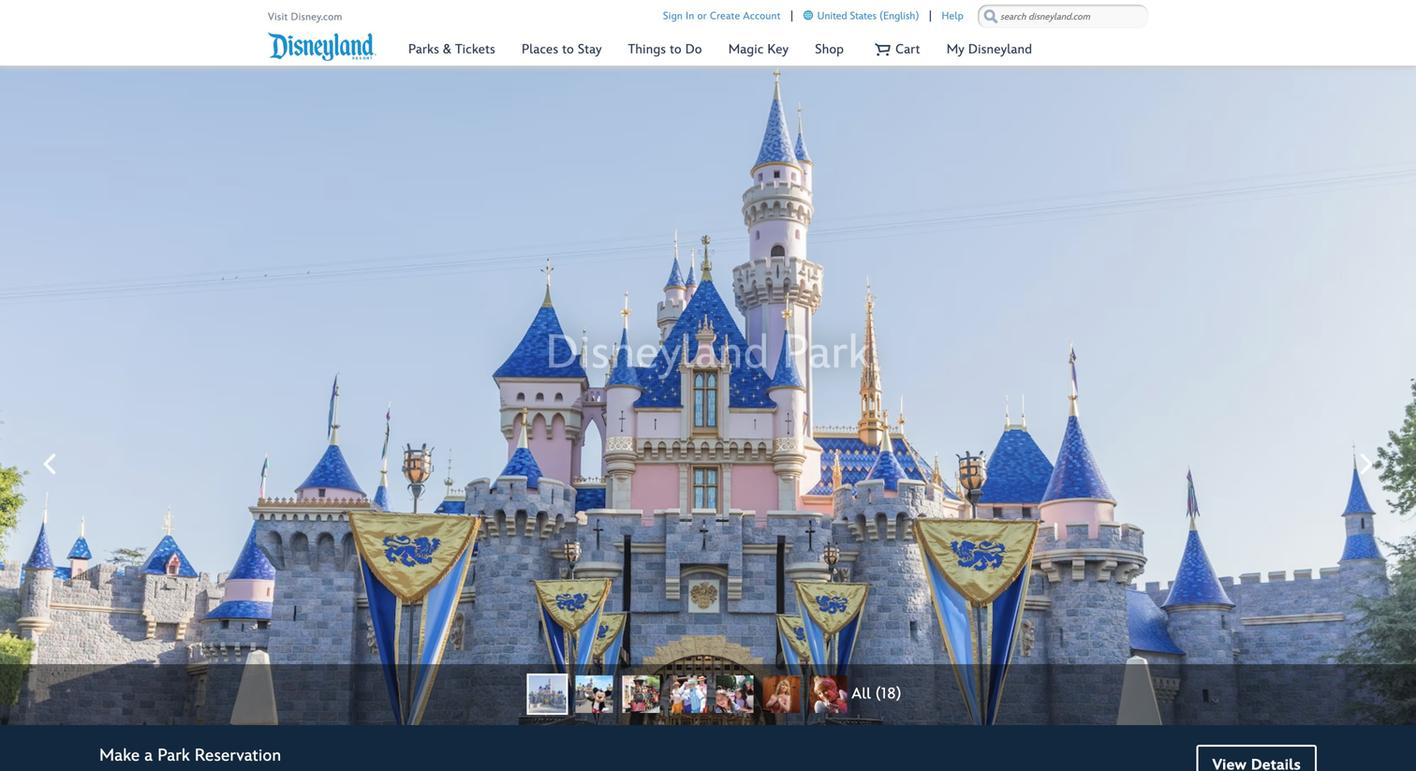 Task type: vqa. For each thing, say whether or not it's contained in the screenshot.
first Character from the bottom of the Things To Do element
no



Task type: describe. For each thing, give the bounding box(es) containing it.
all (18)
[[852, 685, 902, 703]]

menu bar containing parks & tickets
[[395, 27, 1046, 66]]

key
[[768, 42, 789, 57]]

sleeping beauty castle image
[[529, 676, 566, 713]]

magic key link
[[717, 33, 801, 66]]

all (18) link
[[852, 685, 902, 703]]

magic key
[[729, 42, 789, 57]]

a mother and her 3 daughters giggle as they spin on the mad tea party attraction image
[[716, 676, 754, 713]]

cart empty image
[[875, 42, 891, 58]]

places
[[522, 42, 559, 57]]

my disneyland
[[947, 42, 1033, 57]]

help link
[[942, 7, 964, 26]]

tickets
[[455, 42, 496, 57]]

places to stay link
[[510, 33, 614, 66]]

things to do
[[628, 42, 702, 57]]

states
[[850, 10, 877, 22]]

my disneyland link
[[935, 33, 1045, 66]]

parks & tickets link
[[396, 33, 508, 66]]

visit
[[268, 11, 288, 23]]

media engine element
[[0, 66, 1417, 771]]

1 horizontal spatial disneyland
[[969, 42, 1033, 57]]

things to do link
[[616, 33, 715, 66]]

places to stay
[[522, 42, 602, 57]]

visit disney.com
[[268, 11, 343, 23]]

reservation
[[195, 746, 281, 766]]

magic
[[729, 42, 764, 57]]

united states (english) button
[[804, 7, 920, 26]]

sign
[[663, 10, 683, 22]]

0 horizontal spatial disneyland
[[546, 328, 770, 384]]

parks & tickets
[[409, 42, 496, 57]]

things
[[628, 42, 666, 57]]

sign in or create account
[[663, 10, 781, 22]]

mickey, in front of the bridge leading to sleeping beauty castle, welcomes you to disneyland park image
[[576, 676, 613, 713]]

united states (english)
[[818, 10, 920, 22]]

do
[[686, 42, 702, 57]]

disneyland logo image
[[268, 31, 377, 62]]



Task type: locate. For each thing, give the bounding box(es) containing it.
search disneyland.com text field
[[1001, 8, 1126, 25]]

or
[[698, 10, 707, 22]]

a disneyland railroad train pulls into the station at main street, u.s.a. image
[[622, 676, 660, 713]]

shop
[[815, 42, 844, 57]]

parks
[[409, 42, 439, 57]]

None search field
[[978, 5, 1149, 28]]

park
[[782, 328, 871, 384], [158, 746, 190, 766]]

disneyland
[[969, 42, 1033, 57], [546, 328, 770, 384]]

0 vertical spatial disneyland
[[969, 42, 1033, 57]]

my
[[947, 42, 965, 57]]

2 to from the left
[[670, 42, 682, 57]]

shop link
[[803, 33, 857, 66]]

to for places
[[562, 42, 574, 57]]

to
[[562, 42, 574, 57], [670, 42, 682, 57]]

1 vertical spatial park
[[158, 746, 190, 766]]

0 horizontal spatial to
[[562, 42, 574, 57]]

1 horizontal spatial park
[[782, 328, 871, 384]]

menu bar
[[395, 27, 1046, 66]]

&
[[443, 42, 452, 57]]

visit disney.com link
[[268, 7, 346, 27]]

1 vertical spatial disneyland
[[546, 328, 770, 384]]

(english)
[[880, 10, 920, 22]]

0 vertical spatial park
[[782, 328, 871, 384]]

1 horizontal spatial to
[[670, 42, 682, 57]]

account
[[743, 10, 781, 22]]

to for things
[[670, 42, 682, 57]]

1 to from the left
[[562, 42, 574, 57]]

a smiling cinderella image
[[810, 676, 847, 713]]

all
[[852, 685, 872, 703]]

make a park reservation
[[99, 746, 281, 766]]

cart link
[[858, 33, 933, 66]]

0 horizontal spatial park
[[158, 746, 190, 766]]

disneyland park
[[546, 328, 871, 384]]

(18)
[[876, 685, 902, 703]]

the four dapper dans sing brightly image
[[669, 676, 707, 713]]

to left do
[[670, 42, 682, 57]]

sleeping beauty castle image
[[0, 66, 1417, 771]]

united
[[818, 10, 848, 22]]

cart
[[896, 42, 921, 57]]

create
[[710, 10, 741, 22]]

disney.com
[[291, 11, 343, 23]]

to left stay
[[562, 42, 574, 57]]

stay
[[578, 42, 602, 57]]

global languages image
[[804, 10, 814, 20]]

make
[[99, 746, 140, 766]]

help
[[942, 10, 964, 22]]

in
[[686, 10, 695, 22]]

sign in or create account link
[[663, 7, 781, 26]]

young girl wearing disney princess outfit image
[[763, 676, 801, 713]]

a
[[145, 746, 153, 766]]



